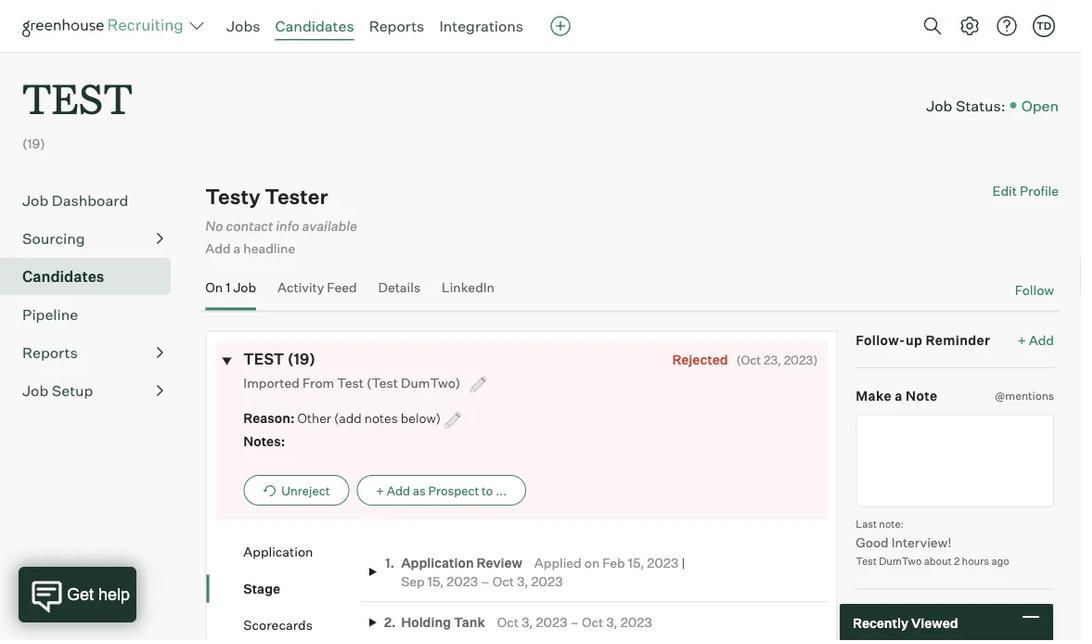 Task type: vqa. For each thing, say whether or not it's contained in the screenshot.
Rachel
no



Task type: describe. For each thing, give the bounding box(es) containing it.
from
[[302, 374, 334, 391]]

tester
[[265, 184, 328, 209]]

dumtwo
[[879, 555, 922, 567]]

review
[[477, 555, 522, 571]]

on 1 job
[[205, 279, 256, 295]]

2023 down review
[[447, 573, 478, 589]]

application link
[[243, 543, 360, 561]]

viewed
[[911, 615, 958, 631]]

reason: other (add notes below)
[[243, 410, 441, 426]]

on
[[585, 555, 600, 571]]

follow-up reminder
[[856, 332, 991, 348]]

job status:
[[927, 96, 1006, 114]]

integrations
[[439, 17, 524, 35]]

on
[[205, 279, 223, 295]]

interview!
[[892, 534, 952, 550]]

(test
[[367, 374, 398, 391]]

1 horizontal spatial –
[[570, 615, 579, 631]]

0 horizontal spatial candidates
[[22, 268, 104, 286]]

linkedin
[[442, 279, 495, 295]]

2
[[954, 555, 960, 567]]

2.
[[384, 615, 396, 631]]

+ for + add
[[1018, 332, 1026, 348]]

on 1 job link
[[205, 279, 256, 307]]

about
[[924, 555, 952, 567]]

linkedin link
[[442, 279, 495, 307]]

@mentions link
[[995, 387, 1054, 405]]

prospect
[[428, 483, 479, 498]]

+ for + add as prospect to ...
[[376, 483, 384, 498]]

job dashboard link
[[22, 190, 163, 212]]

test for test (19)
[[243, 350, 284, 368]]

follow link
[[1015, 281, 1054, 299]]

0 vertical spatial test
[[337, 374, 364, 391]]

+ add as prospect to ...
[[376, 483, 507, 498]]

search image
[[922, 15, 944, 37]]

details link
[[378, 279, 421, 307]]

applied
[[534, 555, 582, 571]]

candidate tags
[[856, 609, 960, 625]]

td button
[[1029, 11, 1059, 41]]

2023 left |
[[647, 555, 679, 571]]

sep
[[401, 573, 425, 589]]

stage link
[[243, 579, 360, 598]]

configure image
[[959, 15, 981, 37]]

headline
[[243, 240, 295, 257]]

feb
[[603, 555, 625, 571]]

1 horizontal spatial 15,
[[628, 555, 644, 571]]

scorecards link
[[243, 616, 360, 634]]

job setup link
[[22, 380, 163, 402]]

1 vertical spatial 15,
[[428, 573, 444, 589]]

add inside the testy tester no contact info available add a headline
[[205, 240, 231, 257]]

stage
[[243, 580, 280, 597]]

1
[[226, 279, 231, 295]]

job for job setup
[[22, 382, 49, 400]]

+ edit link
[[1009, 605, 1054, 630]]

greenhouse recruiting image
[[22, 15, 189, 37]]

1 vertical spatial a
[[895, 388, 903, 404]]

test (19)
[[243, 350, 316, 368]]

up
[[906, 332, 923, 348]]

note:
[[879, 518, 904, 530]]

edit profile
[[993, 183, 1059, 199]]

note
[[906, 388, 938, 404]]

jobs
[[226, 17, 260, 35]]

add for + add
[[1029, 332, 1054, 348]]

hours
[[962, 555, 989, 567]]

follow-
[[856, 332, 906, 348]]

no
[[205, 217, 223, 234]]

a inside the testy tester no contact info available add a headline
[[233, 240, 241, 257]]

dashboard
[[52, 191, 128, 210]]

testy tester no contact info available add a headline
[[205, 184, 357, 257]]

oct down on
[[582, 615, 604, 631]]

sourcing link
[[22, 228, 163, 250]]

recently viewed
[[853, 615, 958, 631]]

2. holding tank oct 3, 2023 – oct 3, 2023
[[384, 615, 652, 631]]

2023)
[[784, 352, 818, 367]]

job dashboard
[[22, 191, 128, 210]]

open
[[1022, 96, 1059, 114]]

rejected
[[672, 351, 728, 367]]

notes:
[[243, 433, 285, 450]]

test for test
[[22, 71, 133, 125]]

3, inside 1. application review applied on  feb 15, 2023 | sep 15, 2023 – oct 3, 2023
[[517, 573, 529, 589]]

contact
[[226, 217, 273, 234]]

+ for + edit
[[1014, 609, 1022, 625]]

setup
[[52, 382, 93, 400]]

notes
[[365, 410, 398, 426]]

integrations link
[[439, 17, 524, 35]]

(oct
[[736, 352, 761, 367]]

1.
[[385, 555, 395, 571]]



Task type: locate. For each thing, give the bounding box(es) containing it.
test up imported
[[243, 350, 284, 368]]

0 horizontal spatial reports
[[22, 344, 78, 362]]

+ add link
[[1018, 331, 1054, 349]]

profile
[[1020, 183, 1059, 199]]

+ down follow link
[[1018, 332, 1026, 348]]

candidates link right jobs link
[[275, 17, 354, 35]]

testy
[[205, 184, 260, 209]]

1 vertical spatial candidates link
[[22, 266, 163, 288]]

1 vertical spatial (19)
[[287, 350, 316, 368]]

imported from test (test dumtwo)
[[243, 374, 463, 391]]

2 vertical spatial add
[[387, 483, 410, 498]]

add left as
[[387, 483, 410, 498]]

reports
[[369, 17, 425, 35], [22, 344, 78, 362]]

2023
[[647, 555, 679, 571], [447, 573, 478, 589], [531, 573, 563, 589], [536, 615, 568, 631], [621, 615, 652, 631]]

+ inside button
[[376, 483, 384, 498]]

unreject button
[[243, 475, 349, 506]]

+ add
[[1018, 332, 1054, 348]]

edit
[[993, 183, 1017, 199], [1025, 609, 1050, 625]]

1 horizontal spatial candidates link
[[275, 17, 354, 35]]

other
[[298, 410, 331, 426]]

reports link
[[369, 17, 425, 35], [22, 342, 163, 364]]

td button
[[1033, 15, 1055, 37]]

+ left as
[[376, 483, 384, 498]]

1 horizontal spatial add
[[387, 483, 410, 498]]

dumtwo)
[[401, 374, 461, 391]]

15, right feb
[[628, 555, 644, 571]]

below)
[[401, 410, 441, 426]]

23,
[[764, 352, 781, 367]]

unreject
[[282, 483, 330, 498]]

1 vertical spatial test
[[243, 350, 284, 368]]

0 vertical spatial test
[[22, 71, 133, 125]]

application up sep at bottom left
[[401, 555, 474, 571]]

0 vertical spatial (19)
[[22, 136, 45, 152]]

add for + add as prospect to ...
[[387, 483, 410, 498]]

+ edit
[[1014, 609, 1050, 625]]

activity
[[278, 279, 324, 295]]

0 vertical spatial edit
[[993, 183, 1017, 199]]

last note: good interview! test dumtwo               about 2 hours               ago
[[856, 518, 1010, 567]]

as
[[413, 483, 426, 498]]

1 horizontal spatial a
[[895, 388, 903, 404]]

oct
[[493, 573, 514, 589], [497, 615, 519, 631], [582, 615, 604, 631]]

oct down review
[[493, 573, 514, 589]]

tags
[[927, 609, 960, 625]]

– inside 1. application review applied on  feb 15, 2023 | sep 15, 2023 – oct 3, 2023
[[481, 573, 490, 589]]

application
[[243, 544, 313, 560], [401, 555, 474, 571]]

a
[[233, 240, 241, 257], [895, 388, 903, 404]]

candidates
[[275, 17, 354, 35], [22, 268, 104, 286]]

0 vertical spatial 15,
[[628, 555, 644, 571]]

job
[[927, 96, 953, 114], [22, 191, 49, 210], [233, 279, 256, 295], [22, 382, 49, 400]]

(add
[[334, 410, 362, 426]]

0 horizontal spatial –
[[481, 573, 490, 589]]

pipeline
[[22, 306, 78, 324]]

+ right tags
[[1014, 609, 1022, 625]]

3, down 1. application review applied on  feb 15, 2023 | sep 15, 2023 – oct 3, 2023 at the bottom
[[522, 615, 533, 631]]

0 vertical spatial –
[[481, 573, 490, 589]]

job right 1
[[233, 279, 256, 295]]

1 horizontal spatial reports link
[[369, 17, 425, 35]]

job left status:
[[927, 96, 953, 114]]

0 horizontal spatial application
[[243, 544, 313, 560]]

0 horizontal spatial reports link
[[22, 342, 163, 364]]

1 horizontal spatial test
[[243, 350, 284, 368]]

test link
[[22, 52, 133, 129]]

status:
[[956, 96, 1006, 114]]

candidates link up pipeline link
[[22, 266, 163, 288]]

+
[[1018, 332, 1026, 348], [376, 483, 384, 498], [1014, 609, 1022, 625]]

15,
[[628, 555, 644, 571], [428, 573, 444, 589]]

1 vertical spatial –
[[570, 615, 579, 631]]

follow
[[1015, 282, 1054, 298]]

application inside 1. application review applied on  feb 15, 2023 | sep 15, 2023 – oct 3, 2023
[[401, 555, 474, 571]]

reports left integrations
[[369, 17, 425, 35]]

test down greenhouse recruiting 'image' at the left
[[22, 71, 133, 125]]

reason:
[[243, 410, 295, 426]]

rejected (oct 23, 2023)
[[672, 351, 818, 367]]

0 horizontal spatial a
[[233, 240, 241, 257]]

1 horizontal spatial reports
[[369, 17, 425, 35]]

candidates down sourcing
[[22, 268, 104, 286]]

test down the good
[[856, 555, 877, 567]]

job up sourcing
[[22, 191, 49, 210]]

application up the stage
[[243, 544, 313, 560]]

2 horizontal spatial add
[[1029, 332, 1054, 348]]

0 horizontal spatial test
[[22, 71, 133, 125]]

ago
[[992, 555, 1010, 567]]

1 horizontal spatial application
[[401, 555, 474, 571]]

reminder
[[926, 332, 991, 348]]

0 horizontal spatial add
[[205, 240, 231, 257]]

td
[[1037, 19, 1052, 32]]

candidates right jobs link
[[275, 17, 354, 35]]

test left (test
[[337, 374, 364, 391]]

info
[[276, 217, 299, 234]]

0 vertical spatial candidates
[[275, 17, 354, 35]]

@mentions
[[995, 389, 1054, 403]]

2 vertical spatial +
[[1014, 609, 1022, 625]]

reports down pipeline
[[22, 344, 78, 362]]

3, down review
[[517, 573, 529, 589]]

2023 down feb
[[621, 615, 652, 631]]

1 vertical spatial +
[[376, 483, 384, 498]]

activity feed link
[[278, 279, 357, 307]]

1 vertical spatial candidates
[[22, 268, 104, 286]]

2023 down 1. application review applied on  feb 15, 2023 | sep 15, 2023 – oct 3, 2023 at the bottom
[[536, 615, 568, 631]]

0 vertical spatial +
[[1018, 332, 1026, 348]]

1 horizontal spatial edit
[[1025, 609, 1050, 625]]

None text field
[[856, 414, 1054, 507]]

1. application review applied on  feb 15, 2023 | sep 15, 2023 – oct 3, 2023
[[385, 555, 685, 589]]

1 horizontal spatial candidates
[[275, 17, 354, 35]]

+ add as prospect to ... button
[[357, 475, 526, 506]]

job for job status:
[[927, 96, 953, 114]]

tank
[[454, 615, 485, 631]]

1 horizontal spatial test
[[856, 555, 877, 567]]

oct inside 1. application review applied on  feb 15, 2023 | sep 15, 2023 – oct 3, 2023
[[493, 573, 514, 589]]

0 vertical spatial reports link
[[369, 17, 425, 35]]

job for job dashboard
[[22, 191, 49, 210]]

sourcing
[[22, 229, 85, 248]]

feed
[[327, 279, 357, 295]]

0 horizontal spatial test
[[337, 374, 364, 391]]

oct right "tank"
[[497, 615, 519, 631]]

candidate
[[856, 609, 924, 625]]

jobs link
[[226, 17, 260, 35]]

make a note
[[856, 388, 938, 404]]

add down no
[[205, 240, 231, 257]]

good
[[856, 534, 889, 550]]

(19) up from
[[287, 350, 316, 368]]

1 vertical spatial add
[[1029, 332, 1054, 348]]

a down contact
[[233, 240, 241, 257]]

0 horizontal spatial edit
[[993, 183, 1017, 199]]

1 vertical spatial test
[[856, 555, 877, 567]]

– down applied
[[570, 615, 579, 631]]

scorecards
[[243, 617, 313, 633]]

(19) down test link
[[22, 136, 45, 152]]

...
[[496, 483, 507, 498]]

–
[[481, 573, 490, 589], [570, 615, 579, 631]]

1 horizontal spatial (19)
[[287, 350, 316, 368]]

reports link down pipeline link
[[22, 342, 163, 364]]

0 horizontal spatial (19)
[[22, 136, 45, 152]]

test
[[337, 374, 364, 391], [856, 555, 877, 567]]

3, down feb
[[606, 615, 618, 631]]

add down follow link
[[1029, 332, 1054, 348]]

1 vertical spatial reports link
[[22, 342, 163, 364]]

– down review
[[481, 573, 490, 589]]

recently
[[853, 615, 909, 631]]

|
[[682, 555, 685, 571]]

0 horizontal spatial candidates link
[[22, 266, 163, 288]]

job inside 'link'
[[22, 382, 49, 400]]

0 vertical spatial candidates link
[[275, 17, 354, 35]]

0 vertical spatial reports
[[369, 17, 425, 35]]

reports link left integrations
[[369, 17, 425, 35]]

1 vertical spatial edit
[[1025, 609, 1050, 625]]

0 vertical spatial a
[[233, 240, 241, 257]]

add inside button
[[387, 483, 410, 498]]

1 vertical spatial reports
[[22, 344, 78, 362]]

15, right sep at bottom left
[[428, 573, 444, 589]]

pipeline link
[[22, 304, 163, 326]]

activity feed
[[278, 279, 357, 295]]

job setup
[[22, 382, 93, 400]]

available
[[302, 217, 357, 234]]

job left setup
[[22, 382, 49, 400]]

3,
[[517, 573, 529, 589], [522, 615, 533, 631], [606, 615, 618, 631]]

2023 down applied
[[531, 573, 563, 589]]

to
[[482, 483, 493, 498]]

0 horizontal spatial 15,
[[428, 573, 444, 589]]

test inside last note: good interview! test dumtwo               about 2 hours               ago
[[856, 555, 877, 567]]

candidates link
[[275, 17, 354, 35], [22, 266, 163, 288]]

(19)
[[22, 136, 45, 152], [287, 350, 316, 368]]

a left note
[[895, 388, 903, 404]]

0 vertical spatial add
[[205, 240, 231, 257]]



